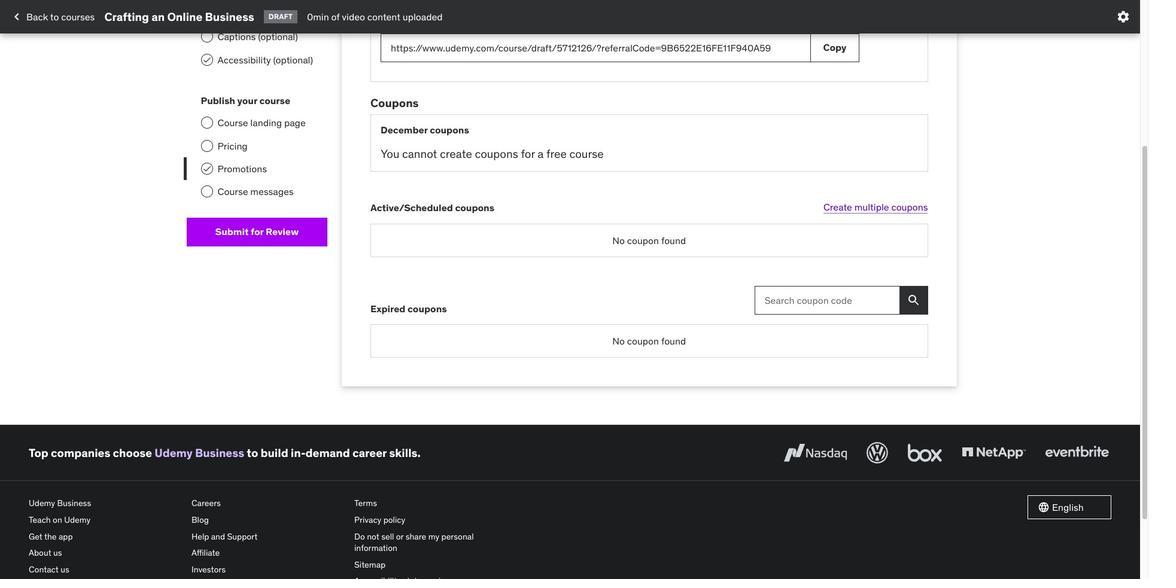 Task type: vqa. For each thing, say whether or not it's contained in the screenshot.
the (optional) for Captions (optional)
yes



Task type: describe. For each thing, give the bounding box(es) containing it.
uploaded
[[403, 11, 443, 23]]

course for course landing page
[[218, 117, 248, 129]]

active/scheduled
[[371, 202, 453, 214]]

0 vertical spatial udemy business link
[[155, 446, 244, 460]]

choose
[[113, 446, 152, 460]]

curriculum
[[218, 8, 265, 20]]

any time a student uses this link, we will credit you with the sale.
[[381, 11, 654, 23]]

search image
[[907, 293, 921, 308]]

create multiple coupons link
[[824, 201, 928, 214]]

information
[[354, 543, 397, 554]]

copy button
[[811, 34, 859, 61]]

do not sell or share my personal information button
[[354, 529, 508, 557]]

terms link
[[354, 496, 508, 512]]

personal
[[441, 531, 474, 542]]

top companies choose udemy business to build in-demand career skills.
[[29, 446, 421, 460]]

help and support link
[[192, 529, 345, 545]]

any
[[381, 11, 397, 23]]

careers blog help and support affiliate investors
[[192, 498, 258, 575]]

do
[[354, 531, 365, 542]]

contact us link
[[29, 562, 182, 578]]

support
[[227, 531, 258, 542]]

coupons for active/scheduled coupons
[[455, 202, 495, 214]]

copy
[[823, 41, 847, 53]]

0 vertical spatial to
[[50, 11, 59, 23]]

privacy policy link
[[354, 512, 508, 529]]

on
[[53, 515, 62, 526]]

get
[[29, 531, 42, 542]]

publish your course
[[201, 95, 290, 107]]

build
[[261, 446, 288, 460]]

online
[[167, 9, 203, 24]]

coupons
[[371, 96, 419, 110]]

course messages
[[218, 186, 294, 198]]

affiliate
[[192, 548, 220, 559]]

1 horizontal spatial a
[[538, 146, 544, 161]]

landing
[[250, 117, 282, 129]]

0 vertical spatial us
[[53, 548, 62, 559]]

about
[[29, 548, 51, 559]]

or
[[396, 531, 404, 542]]

publish
[[201, 95, 235, 107]]

careers
[[192, 498, 221, 509]]

you
[[581, 11, 596, 23]]

and
[[211, 531, 225, 542]]

messages
[[250, 186, 294, 198]]

english button
[[1028, 496, 1112, 520]]

back
[[26, 11, 48, 23]]

completed element for promotions
[[201, 163, 213, 175]]

coupons for december coupons
[[430, 124, 469, 136]]

sitemap link
[[354, 557, 508, 574]]

back to courses
[[26, 11, 95, 23]]

back to courses link
[[10, 7, 95, 27]]

(optional) for captions (optional)
[[258, 31, 298, 43]]

this
[[485, 11, 501, 23]]

affiliate link
[[192, 545, 345, 562]]

expired coupons
[[371, 303, 447, 315]]

expired
[[371, 303, 406, 315]]

link,
[[503, 11, 521, 23]]

companies
[[51, 446, 110, 460]]

found for active/scheduled coupons
[[661, 234, 686, 246]]

content
[[367, 11, 400, 23]]

submit for review
[[215, 226, 299, 238]]

help
[[192, 531, 209, 542]]

Search coupon code text field
[[755, 286, 899, 315]]

2 vertical spatial udemy
[[64, 515, 91, 526]]

free
[[546, 146, 567, 161]]

create multiple coupons
[[824, 201, 928, 213]]

with
[[598, 11, 616, 23]]

no coupon found for active/scheduled coupons
[[613, 234, 686, 246]]

found for expired coupons
[[661, 335, 686, 347]]

netapp image
[[960, 440, 1028, 466]]

we
[[523, 11, 535, 23]]

accessibility (optional)
[[218, 54, 313, 66]]

udemy business teach on udemy get the app about us contact us
[[29, 498, 91, 575]]

create
[[824, 201, 852, 213]]

teach on udemy link
[[29, 512, 182, 529]]

draft
[[269, 12, 293, 21]]

for inside button
[[251, 226, 264, 238]]

1 vertical spatial us
[[61, 564, 69, 575]]

active/scheduled coupons
[[371, 202, 495, 214]]

credit
[[554, 11, 578, 23]]

0min of video content uploaded
[[307, 11, 443, 23]]

demand
[[306, 446, 350, 460]]

1 vertical spatial udemy business link
[[29, 496, 182, 512]]

pricing link
[[186, 134, 327, 157]]

0min
[[307, 11, 329, 23]]

investors
[[192, 564, 226, 575]]

no for expired coupons
[[613, 335, 625, 347]]

submit for review button
[[186, 218, 327, 247]]

0 vertical spatial for
[[521, 146, 535, 161]]

investors link
[[192, 562, 345, 578]]

1 vertical spatial to
[[247, 446, 258, 460]]

pricing
[[218, 140, 248, 152]]

contact
[[29, 564, 59, 575]]

business inside udemy business teach on udemy get the app about us contact us
[[57, 498, 91, 509]]

incomplete image for course messages
[[201, 186, 213, 198]]

not
[[367, 531, 379, 542]]

multiple
[[855, 201, 889, 213]]

review
[[266, 226, 299, 238]]

promotions link
[[186, 157, 327, 180]]

incomplete image for course landing page
[[201, 117, 213, 129]]



Task type: locate. For each thing, give the bounding box(es) containing it.
completed element left accessibility
[[201, 54, 213, 66]]

time
[[399, 11, 418, 23]]

1 vertical spatial no coupon found
[[613, 335, 686, 347]]

completed image
[[202, 55, 212, 64]]

2 vertical spatial business
[[57, 498, 91, 509]]

(optional) down "captions (optional)"
[[273, 54, 313, 66]]

coupons for expired coupons
[[408, 303, 447, 315]]

business up careers
[[195, 446, 244, 460]]

0 vertical spatial coupon
[[627, 234, 659, 246]]

curriculum link
[[186, 2, 327, 25]]

udemy right choose
[[155, 446, 193, 460]]

0 horizontal spatial for
[[251, 226, 264, 238]]

in-
[[291, 446, 306, 460]]

1 vertical spatial business
[[195, 446, 244, 460]]

us right about
[[53, 548, 62, 559]]

get the app link
[[29, 529, 182, 545]]

udemy business link up careers
[[155, 446, 244, 460]]

0 vertical spatial (optional)
[[258, 31, 298, 43]]

coupons down you cannot create coupons for a free course
[[455, 202, 495, 214]]

udemy business link
[[155, 446, 244, 460], [29, 496, 182, 512]]

0 vertical spatial a
[[420, 11, 425, 23]]

submit
[[215, 226, 249, 238]]

0 vertical spatial course
[[259, 95, 290, 107]]

incomplete image up completed icon
[[201, 140, 213, 152]]

2 found from the top
[[661, 335, 686, 347]]

incomplete image for curriculum
[[201, 8, 213, 20]]

incomplete image left curriculum at the left of page
[[201, 8, 213, 20]]

sell
[[381, 531, 394, 542]]

coupon for expired coupons
[[627, 335, 659, 347]]

courses
[[61, 11, 95, 23]]

your
[[237, 95, 257, 107]]

course up pricing
[[218, 117, 248, 129]]

1 incomplete image from the top
[[201, 8, 213, 20]]

coupons right create
[[475, 146, 518, 161]]

a left free
[[538, 146, 544, 161]]

my
[[428, 531, 439, 542]]

course landing page
[[218, 117, 306, 129]]

0 vertical spatial the
[[618, 11, 633, 23]]

completed element inside accessibility (optional) link
[[201, 54, 213, 66]]

to left build
[[247, 446, 258, 460]]

1 vertical spatial course
[[218, 186, 248, 198]]

(optional)
[[258, 31, 298, 43], [273, 54, 313, 66]]

course down "promotions" at the top left of the page
[[218, 186, 248, 198]]

business up captions
[[205, 9, 254, 24]]

incomplete image
[[201, 117, 213, 129], [201, 186, 213, 198]]

career
[[353, 446, 387, 460]]

course for course messages
[[218, 186, 248, 198]]

about us link
[[29, 545, 182, 562]]

business up on
[[57, 498, 91, 509]]

completed image
[[202, 164, 212, 174]]

coupon for active/scheduled coupons
[[627, 234, 659, 246]]

1 vertical spatial found
[[661, 335, 686, 347]]

udemy right on
[[64, 515, 91, 526]]

0 vertical spatial udemy
[[155, 446, 193, 460]]

sale.
[[635, 11, 654, 23]]

course up landing
[[259, 95, 290, 107]]

1 vertical spatial the
[[44, 531, 57, 542]]

box image
[[905, 440, 945, 466]]

video
[[342, 11, 365, 23]]

teach
[[29, 515, 51, 526]]

incomplete image for pricing
[[201, 140, 213, 152]]

blog
[[192, 515, 209, 526]]

completed element
[[201, 54, 213, 66], [201, 163, 213, 175]]

course
[[218, 117, 248, 129], [218, 186, 248, 198]]

business
[[205, 9, 254, 24], [195, 446, 244, 460], [57, 498, 91, 509]]

to
[[50, 11, 59, 23], [247, 446, 258, 460]]

0 horizontal spatial the
[[44, 531, 57, 542]]

crafting an online business
[[104, 9, 254, 24]]

completed element for accessibility (optional)
[[201, 54, 213, 66]]

1 vertical spatial incomplete image
[[201, 186, 213, 198]]

policy
[[383, 515, 405, 526]]

0 vertical spatial course
[[218, 117, 248, 129]]

coupons right expired
[[408, 303, 447, 315]]

eventbrite image
[[1043, 440, 1112, 466]]

you
[[381, 146, 400, 161]]

an
[[152, 9, 165, 24]]

udemy business link up get the app link
[[29, 496, 182, 512]]

0 vertical spatial incomplete image
[[201, 117, 213, 129]]

create
[[440, 146, 472, 161]]

1 vertical spatial course
[[570, 146, 604, 161]]

1 horizontal spatial the
[[618, 11, 633, 23]]

1 horizontal spatial udemy
[[64, 515, 91, 526]]

1 vertical spatial coupon
[[627, 335, 659, 347]]

1 completed element from the top
[[201, 54, 213, 66]]

promotions
[[218, 163, 267, 175]]

course settings image
[[1116, 10, 1131, 24]]

1 no coupon found from the top
[[613, 234, 686, 246]]

captions (optional)
[[218, 31, 298, 43]]

2 completed element from the top
[[201, 163, 213, 175]]

incomplete image inside curriculum link
[[201, 8, 213, 20]]

incomplete image inside "course landing page" link
[[201, 117, 213, 129]]

0 vertical spatial no coupon found
[[613, 234, 686, 246]]

1 horizontal spatial to
[[247, 446, 258, 460]]

(optional) down draft
[[258, 31, 298, 43]]

1 vertical spatial no
[[613, 335, 625, 347]]

2 incomplete image from the top
[[201, 31, 213, 43]]

2 course from the top
[[218, 186, 248, 198]]

medium image
[[10, 10, 24, 24]]

(optional) for accessibility (optional)
[[273, 54, 313, 66]]

0 horizontal spatial to
[[50, 11, 59, 23]]

1 vertical spatial incomplete image
[[201, 31, 213, 43]]

accessibility (optional) link
[[186, 48, 327, 71]]

1 incomplete image from the top
[[201, 117, 213, 129]]

course
[[259, 95, 290, 107], [570, 146, 604, 161]]

cannot
[[402, 146, 437, 161]]

share
[[406, 531, 426, 542]]

crafting
[[104, 9, 149, 24]]

english
[[1052, 502, 1084, 514]]

the right with
[[618, 11, 633, 23]]

nasdaq image
[[781, 440, 850, 466]]

coupons
[[430, 124, 469, 136], [475, 146, 518, 161], [892, 201, 928, 213], [455, 202, 495, 214], [408, 303, 447, 315]]

incomplete image inside captions (optional) link
[[201, 31, 213, 43]]

course right free
[[570, 146, 604, 161]]

small image
[[1038, 502, 1050, 514]]

2 coupon from the top
[[627, 335, 659, 347]]

the
[[618, 11, 633, 23], [44, 531, 57, 542]]

2 horizontal spatial udemy
[[155, 446, 193, 460]]

to right back at the top left of the page
[[50, 11, 59, 23]]

no for active/scheduled coupons
[[613, 234, 625, 246]]

None text field
[[381, 33, 811, 62]]

0 vertical spatial found
[[661, 234, 686, 246]]

0 vertical spatial completed element
[[201, 54, 213, 66]]

page
[[284, 117, 306, 129]]

for
[[521, 146, 535, 161], [251, 226, 264, 238]]

for left review
[[251, 226, 264, 238]]

sitemap
[[354, 560, 386, 570]]

coupons right multiple
[[892, 201, 928, 213]]

no
[[613, 234, 625, 246], [613, 335, 625, 347]]

2 incomplete image from the top
[[201, 186, 213, 198]]

volkswagen image
[[864, 440, 891, 466]]

will
[[537, 11, 551, 23]]

completed element left "promotions" at the top left of the page
[[201, 163, 213, 175]]

course messages link
[[186, 180, 327, 203]]

student
[[428, 11, 461, 23]]

blog link
[[192, 512, 345, 529]]

completed element inside promotions link
[[201, 163, 213, 175]]

the right get
[[44, 531, 57, 542]]

3 incomplete image from the top
[[201, 140, 213, 152]]

0 vertical spatial incomplete image
[[201, 8, 213, 20]]

0 horizontal spatial udemy
[[29, 498, 55, 509]]

you cannot create coupons for a free course
[[381, 146, 604, 161]]

incomplete image inside pricing link
[[201, 140, 213, 152]]

december
[[381, 124, 428, 136]]

1 vertical spatial for
[[251, 226, 264, 238]]

us
[[53, 548, 62, 559], [61, 564, 69, 575]]

for left free
[[521, 146, 535, 161]]

incomplete image for captions (optional)
[[201, 31, 213, 43]]

1 vertical spatial completed element
[[201, 163, 213, 175]]

uses
[[463, 11, 483, 23]]

1 horizontal spatial for
[[521, 146, 535, 161]]

1 vertical spatial (optional)
[[273, 54, 313, 66]]

0 vertical spatial business
[[205, 9, 254, 24]]

incomplete image down 'publish'
[[201, 117, 213, 129]]

no coupon found for expired coupons
[[613, 335, 686, 347]]

0 vertical spatial no
[[613, 234, 625, 246]]

incomplete image inside course messages link
[[201, 186, 213, 198]]

captions (optional) link
[[186, 25, 327, 48]]

a right time
[[420, 11, 425, 23]]

terms
[[354, 498, 377, 509]]

no coupon found
[[613, 234, 686, 246], [613, 335, 686, 347]]

accessibility
[[218, 54, 271, 66]]

1 vertical spatial a
[[538, 146, 544, 161]]

coupons up create
[[430, 124, 469, 136]]

2 no from the top
[[613, 335, 625, 347]]

incomplete image up completed image
[[201, 31, 213, 43]]

1 course from the top
[[218, 117, 248, 129]]

0 horizontal spatial a
[[420, 11, 425, 23]]

us right contact
[[61, 564, 69, 575]]

1 vertical spatial udemy
[[29, 498, 55, 509]]

top
[[29, 446, 48, 460]]

1 no from the top
[[613, 234, 625, 246]]

2 vertical spatial incomplete image
[[201, 140, 213, 152]]

1 coupon from the top
[[627, 234, 659, 246]]

coupon
[[627, 234, 659, 246], [627, 335, 659, 347]]

2 no coupon found from the top
[[613, 335, 686, 347]]

1 horizontal spatial course
[[570, 146, 604, 161]]

udemy up teach
[[29, 498, 55, 509]]

1 found from the top
[[661, 234, 686, 246]]

the inside udemy business teach on udemy get the app about us contact us
[[44, 531, 57, 542]]

0 horizontal spatial course
[[259, 95, 290, 107]]

incomplete image down completed icon
[[201, 186, 213, 198]]

incomplete image
[[201, 8, 213, 20], [201, 31, 213, 43], [201, 140, 213, 152]]



